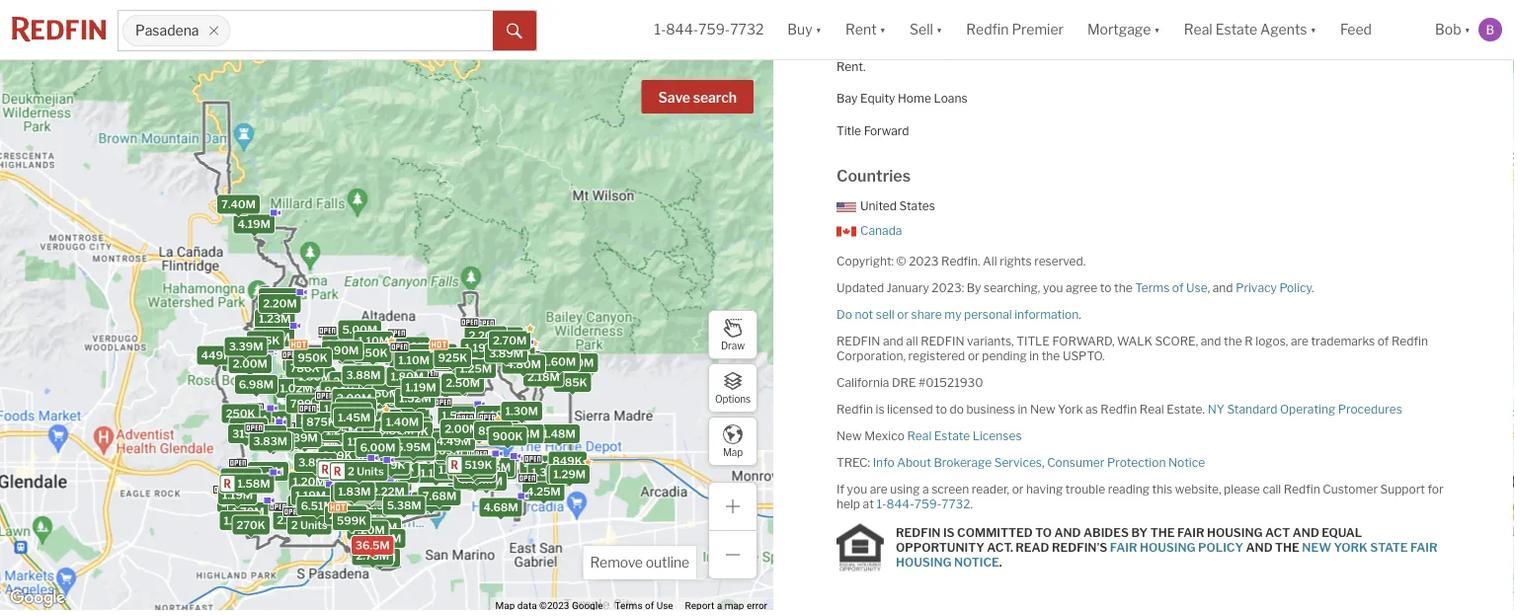 Task type: locate. For each thing, give the bounding box(es) containing it.
1.40m
[[480, 409, 513, 422], [386, 416, 419, 429], [439, 464, 472, 477]]

0 horizontal spatial real
[[907, 430, 932, 444]]

terms
[[1135, 282, 1170, 296]]

1.10m
[[358, 335, 389, 348], [399, 354, 430, 367], [324, 403, 355, 416], [396, 421, 427, 434], [421, 467, 452, 480]]

redfin premier button
[[955, 0, 1076, 59]]

749k up 1.68m
[[329, 482, 358, 494]]

5.25m down 350k
[[256, 436, 290, 449]]

redfin right 'trademarks'
[[1392, 335, 1429, 349]]

the up fair housing policy link
[[1151, 526, 1175, 541]]

4.98m
[[396, 445, 431, 458]]

mortgage ▾ button
[[1076, 0, 1173, 59]]

units
[[369, 443, 396, 456], [393, 446, 421, 459], [353, 453, 380, 466], [373, 457, 401, 470], [468, 459, 495, 472], [357, 465, 384, 478], [356, 469, 383, 482], [380, 481, 407, 494], [300, 519, 328, 532]]

1.00m down "780k"
[[304, 380, 338, 393]]

redfin right call
[[1284, 483, 1321, 498]]

0 vertical spatial 844-
[[666, 21, 699, 38]]

0 horizontal spatial 2.20m
[[263, 297, 297, 310]]

a
[[923, 483, 929, 498]]

draw
[[721, 340, 745, 352]]

1 vertical spatial 2.10m
[[225, 472, 257, 485]]

▾ right agents at the right
[[1311, 21, 1317, 38]]

1-844-759-7732 .
[[877, 498, 973, 512]]

2 ▾ from the left
[[880, 21, 886, 38]]

mexico
[[865, 430, 905, 444]]

1 horizontal spatial fair
[[1178, 526, 1205, 541]]

1 vertical spatial 1-
[[877, 498, 887, 512]]

1 horizontal spatial real
[[1140, 403, 1164, 418]]

sell ▾ button
[[910, 0, 943, 59]]

fair inside redfin is committed to and abides by the fair housing act and equal opportunity act. read redfin's
[[1178, 526, 1205, 541]]

1 vertical spatial 844-
[[887, 498, 915, 512]]

support
[[1381, 483, 1426, 498]]

1.45m
[[338, 411, 371, 424]]

0 vertical spatial 759-
[[699, 21, 730, 38]]

r
[[1245, 335, 1253, 349]]

1 vertical spatial 749k
[[329, 482, 358, 494]]

fair
[[1178, 526, 1205, 541], [1110, 541, 1138, 555], [1411, 541, 1438, 555]]

1 vertical spatial 7732
[[942, 498, 971, 512]]

1.70m down 3.83m
[[252, 465, 284, 478]]

0 vertical spatial the
[[1114, 282, 1133, 296]]

1.40m down 955k
[[439, 464, 472, 477]]

3.89m down the 2.96m
[[489, 347, 524, 360]]

housing down opportunity
[[896, 556, 952, 570]]

1 vertical spatial estate
[[934, 430, 970, 444]]

▾ right rent at the right of page
[[880, 21, 886, 38]]

buy ▾
[[788, 21, 822, 38]]

780k
[[290, 362, 320, 375]]

5.60m
[[354, 421, 389, 434]]

are inside redfin and all redfin variants, title forward, walk score, and the r logos, are trademarks of redfin corporation, registered or pending in the uspto.
[[1291, 335, 1309, 349]]

3.09m
[[385, 443, 420, 456], [385, 443, 420, 456]]

real left estate.
[[1140, 403, 1164, 418]]

844- down the using
[[887, 498, 915, 512]]

you up information
[[1043, 282, 1064, 296]]

2 horizontal spatial 5.25m
[[412, 354, 446, 367]]

2
[[360, 443, 366, 456], [384, 446, 391, 459], [364, 457, 371, 470], [459, 459, 465, 472], [348, 465, 355, 478], [347, 469, 353, 482], [291, 519, 298, 532]]

0 horizontal spatial are
[[870, 483, 888, 498]]

0 vertical spatial 1.48m
[[543, 428, 576, 441]]

899k down 2.68m
[[252, 429, 282, 442]]

0 horizontal spatial 800k
[[300, 414, 331, 427]]

of left use at right
[[1173, 282, 1184, 296]]

925k up 2.08m
[[438, 352, 468, 365]]

1.48m right 1.08m
[[543, 428, 576, 441]]

1 horizontal spatial of
[[1378, 335, 1389, 349]]

2 vertical spatial 5.25m
[[367, 533, 402, 546]]

599k up 2.60m
[[327, 341, 357, 354]]

0 vertical spatial to
[[1100, 282, 1112, 296]]

to right agree
[[1100, 282, 1112, 296]]

3.00m
[[496, 349, 531, 362], [337, 392, 372, 405]]

new left york
[[1030, 403, 1056, 418]]

1 horizontal spatial 2.10m
[[346, 428, 379, 441]]

0 horizontal spatial estate
[[934, 430, 970, 444]]

redfin
[[967, 21, 1009, 38], [1392, 335, 1429, 349], [837, 403, 873, 418], [1101, 403, 1137, 418], [1284, 483, 1321, 498]]

849k up 4.98m
[[416, 432, 446, 445]]

feed button
[[1329, 0, 1424, 59]]

4 ▾ from the left
[[1154, 21, 1161, 38]]

759- for 1-844-759-7732 .
[[915, 498, 942, 512]]

consumer
[[1047, 457, 1105, 471]]

1 horizontal spatial in
[[1030, 350, 1039, 364]]

1 vertical spatial new
[[837, 430, 862, 444]]

1.30m
[[438, 356, 471, 368], [372, 375, 405, 387], [380, 379, 413, 392], [356, 387, 389, 400], [340, 401, 373, 414], [326, 402, 359, 415], [506, 405, 538, 418], [486, 425, 519, 438], [237, 470, 270, 483], [292, 502, 325, 515]]

0 horizontal spatial new
[[837, 430, 862, 444]]

1 horizontal spatial 799k
[[377, 463, 407, 476]]

3.00m down 2.70m
[[496, 349, 531, 362]]

the down act
[[1276, 541, 1300, 555]]

equal housing opportunity image
[[837, 525, 884, 572]]

fair right state at the bottom right of page
[[1411, 541, 1438, 555]]

1- right the 'at'
[[877, 498, 887, 512]]

3 ▾ from the left
[[936, 21, 943, 38]]

599k down 1.68m
[[337, 515, 367, 528]]

1 vertical spatial 3.89m
[[298, 456, 333, 469]]

0 vertical spatial 988k
[[327, 338, 357, 351]]

housing inside redfin is committed to and abides by the fair housing act and equal opportunity act. read redfin's
[[1207, 526, 1263, 541]]

449k
[[201, 349, 231, 362]]

1 horizontal spatial are
[[1291, 335, 1309, 349]]

forward
[[864, 124, 909, 138]]

2.50m up 1.65m
[[446, 377, 480, 390]]

and up redfin's
[[1055, 526, 1081, 541]]

redfin right as
[[1101, 403, 1137, 418]]

759- down a
[[915, 498, 942, 512]]

terms of use link
[[1135, 282, 1208, 296]]

1.80m up 890k
[[298, 371, 331, 383]]

1-
[[654, 21, 666, 38], [877, 498, 887, 512]]

at
[[863, 498, 874, 512]]

0 vertical spatial 3.89m
[[489, 347, 524, 360]]

0 horizontal spatial 749k
[[329, 482, 358, 494]]

redfin is committed to and abides by the fair housing act and equal opportunity act. read redfin's
[[896, 526, 1363, 555]]

599k up 4.50m
[[352, 474, 382, 487]]

and
[[1213, 282, 1234, 296], [883, 335, 904, 349], [1201, 335, 1222, 349]]

1.40m up 850k
[[480, 409, 513, 422]]

redfin inside redfin is committed to and abides by the fair housing act and equal opportunity act. read redfin's
[[896, 526, 941, 541]]

0 horizontal spatial 1-844-759-7732 link
[[654, 21, 764, 38]]

1.70m
[[394, 352, 426, 365], [444, 408, 476, 420], [308, 422, 340, 434], [252, 465, 284, 478], [232, 506, 264, 519], [364, 552, 396, 565]]

▾ for mortgage ▾
[[1154, 21, 1161, 38]]

are right logos, at bottom right
[[1291, 335, 1309, 349]]

having
[[1027, 483, 1063, 498]]

and down act
[[1246, 541, 1273, 555]]

1 vertical spatial or
[[968, 350, 980, 364]]

705k
[[396, 411, 425, 424]]

850k
[[478, 425, 508, 437]]

or down variants,
[[968, 350, 980, 364]]

housing down by
[[1140, 541, 1196, 555]]

2.22m
[[372, 486, 405, 499]]

▾ for bob ▾
[[1465, 21, 1471, 38]]

0 horizontal spatial 844-
[[666, 21, 699, 38]]

1.10m up 765k
[[324, 403, 355, 416]]

procedures
[[1338, 403, 1403, 418]]

0 horizontal spatial 1.58m
[[238, 478, 270, 490]]

0 horizontal spatial 7732
[[730, 21, 764, 38]]

do not sell or share my personal information .
[[837, 308, 1082, 323]]

, left privacy
[[1208, 282, 1210, 296]]

2023:
[[932, 282, 964, 296]]

998k
[[464, 462, 494, 474]]

7732 for 1-844-759-7732 .
[[942, 498, 971, 512]]

844- for 1-844-759-7732 .
[[887, 498, 915, 512]]

estate
[[1216, 21, 1258, 38], [934, 430, 970, 444]]

▾ right sell
[[936, 21, 943, 38]]

5.00m up 1.90m in the bottom of the page
[[342, 323, 378, 336]]

you right if
[[847, 483, 868, 498]]

1.90m
[[326, 344, 359, 357]]

1 horizontal spatial or
[[968, 350, 980, 364]]

5.25m up 2.73m
[[367, 533, 402, 546]]

estate left agents at the right
[[1216, 21, 1258, 38]]

0 vertical spatial 800k
[[300, 414, 331, 427]]

0 vertical spatial 3.00m
[[496, 349, 531, 362]]

7732 down screen
[[942, 498, 971, 512]]

the left r
[[1224, 335, 1243, 349]]

1 horizontal spatial 1-
[[877, 498, 887, 512]]

1.70m down 17.5m on the left
[[308, 422, 340, 434]]

0 horizontal spatial 988k
[[327, 338, 357, 351]]

2 vertical spatial 599k
[[337, 515, 367, 528]]

759- up search
[[699, 21, 730, 38]]

6 ▾ from the left
[[1465, 21, 1471, 38]]

4
[[371, 481, 378, 494]]

if
[[837, 483, 845, 498]]

844- up save
[[666, 21, 699, 38]]

map
[[723, 447, 743, 459]]

redfin inside redfin and all redfin variants, title forward, walk score, and the r logos, are trademarks of redfin corporation, registered or pending in the uspto.
[[1392, 335, 1429, 349]]

0 vertical spatial real
[[1184, 21, 1213, 38]]

0 vertical spatial or
[[897, 308, 909, 323]]

1 horizontal spatial housing
[[1140, 541, 1196, 555]]

1 ▾ from the left
[[816, 21, 822, 38]]

None search field
[[231, 11, 493, 50]]

5 ▾ from the left
[[1311, 21, 1317, 38]]

and up new
[[1293, 526, 1320, 541]]

3.09m down 6.80m
[[385, 443, 420, 456]]

1.70m up 848k
[[444, 408, 476, 420]]

1 horizontal spatial 1.58m
[[344, 511, 377, 524]]

reserved.
[[1035, 255, 1086, 269]]

0 horizontal spatial 3.89m
[[298, 456, 333, 469]]

,
[[1208, 282, 1210, 296], [1042, 457, 1045, 471]]

or right sell
[[897, 308, 909, 323]]

standard
[[1227, 403, 1278, 418]]

of
[[1173, 282, 1184, 296], [1378, 335, 1389, 349]]

325k
[[251, 334, 280, 347]]

529k
[[399, 425, 429, 438]]

real up the about
[[907, 430, 932, 444]]

new york state fair housing notice link
[[896, 541, 1438, 570]]

1 horizontal spatial 759-
[[915, 498, 942, 512]]

.
[[1312, 282, 1315, 296], [1079, 308, 1082, 323], [971, 498, 973, 512], [1000, 556, 1003, 570]]

0 horizontal spatial housing
[[896, 556, 952, 570]]

▾ for sell ▾
[[936, 21, 943, 38]]

925k up 1.43m
[[338, 392, 368, 405]]

1 vertical spatial 900k
[[357, 488, 387, 500]]

1-844-759-7732
[[654, 21, 764, 38]]

1 horizontal spatial 988k
[[386, 433, 416, 446]]

and right score,
[[1201, 335, 1222, 349]]

real
[[1184, 21, 1213, 38], [1140, 403, 1164, 418], [907, 430, 932, 444]]

0 vertical spatial 1-
[[654, 21, 666, 38]]

0 vertical spatial new
[[1030, 403, 1056, 418]]

2.50m up 1.45m
[[325, 396, 359, 409]]

submit search image
[[507, 23, 523, 39]]

1 horizontal spatial new
[[1030, 403, 1056, 418]]

1 vertical spatial 1.00m
[[304, 380, 338, 393]]

trouble
[[1066, 483, 1106, 498]]

1 horizontal spatial 900k
[[493, 430, 523, 443]]

1.52m
[[399, 392, 431, 405]]

849k down "5.13m"
[[322, 449, 352, 462]]

0 vertical spatial 1.58m
[[238, 478, 270, 490]]

you inside the if you are using a screen reader, or having trouble reading this website, please call redfin customer support for help at
[[847, 483, 868, 498]]

1 vertical spatial in
[[1018, 403, 1028, 418]]

1.20m down 4.80m on the bottom of page
[[540, 372, 573, 385]]

the
[[1151, 526, 1175, 541], [1276, 541, 1300, 555]]

trec:
[[837, 457, 870, 471]]

0 horizontal spatial 2.10m
[[225, 472, 257, 485]]

buy
[[788, 21, 813, 38]]

800k up the 865k
[[300, 414, 331, 427]]

800k up 1.69m
[[415, 432, 446, 445]]

1.19m
[[465, 342, 496, 355], [405, 381, 436, 394], [222, 489, 253, 502], [295, 490, 326, 502]]

2 horizontal spatial real
[[1184, 21, 1213, 38]]

new up trec:
[[837, 430, 862, 444]]

walk
[[1118, 335, 1153, 349]]

2 horizontal spatial fair
[[1411, 541, 1438, 555]]

united
[[861, 200, 897, 214]]

info about brokerage services link
[[873, 457, 1042, 471]]

1.95m
[[478, 461, 511, 474]]

7732 left buy
[[730, 21, 764, 38]]

▾ right mortgage
[[1154, 21, 1161, 38]]

1-844-759-7732 link
[[654, 21, 764, 38], [877, 498, 971, 512]]

17.5m
[[322, 403, 354, 416]]

my
[[945, 308, 962, 323]]

7732 for 1-844-759-7732
[[730, 21, 764, 38]]

0 horizontal spatial 799k
[[290, 398, 320, 410]]

1.20m up the 3.88m
[[347, 342, 379, 355]]

1.60m up 2.18m
[[543, 356, 576, 369]]

1.70m up 270k
[[232, 506, 264, 519]]

are up the 'at'
[[870, 483, 888, 498]]

1 vertical spatial 759-
[[915, 498, 942, 512]]

0 vertical spatial you
[[1043, 282, 1064, 296]]

2 horizontal spatial the
[[1224, 335, 1243, 349]]

400k
[[352, 446, 382, 459]]

1.60m down 3.39m
[[234, 355, 267, 367]]

1 horizontal spatial 2.20m
[[356, 404, 390, 417]]

0 vertical spatial 7732
[[730, 21, 764, 38]]

and left all
[[883, 335, 904, 349]]

▾ for buy ▾
[[816, 21, 822, 38]]

0 horizontal spatial to
[[936, 403, 947, 418]]

registered
[[909, 350, 966, 364]]

redfin up corporation,
[[837, 335, 881, 349]]

corporation,
[[837, 350, 906, 364]]

1.00m up the 3.88m
[[343, 348, 376, 361]]

1.58m down 1.68m
[[344, 511, 377, 524]]

3.89m down the 865k
[[298, 456, 333, 469]]

0 horizontal spatial in
[[1018, 403, 1028, 418]]

redfin up opportunity
[[896, 526, 941, 541]]

redfin left premier
[[967, 21, 1009, 38]]

1.60m
[[234, 355, 267, 367], [543, 356, 576, 369]]

1.58m up 270k
[[238, 478, 270, 490]]

housing inside new york state fair housing notice
[[896, 556, 952, 570]]

in right the 'business'
[[1018, 403, 1028, 418]]

▾ right buy
[[816, 21, 822, 38]]

fair up fair housing policy link
[[1178, 526, 1205, 541]]

5.00m down 890k
[[316, 402, 351, 414]]

or inside the if you are using a screen reader, or having trouble reading this website, please call redfin customer support for help at
[[1012, 483, 1024, 498]]

649k
[[343, 460, 373, 473]]

countries
[[837, 167, 911, 186]]

849k up 2.79m
[[553, 455, 583, 468]]

or inside redfin and all redfin variants, title forward, walk score, and the r logos, are trademarks of redfin corporation, registered or pending in the uspto.
[[968, 350, 980, 364]]

real estate agents ▾
[[1184, 21, 1317, 38]]

2 horizontal spatial housing
[[1207, 526, 1263, 541]]

0 horizontal spatial 1.00m
[[304, 380, 338, 393]]

1.10m up the 3.88m
[[358, 335, 389, 348]]

redfin
[[837, 335, 881, 349], [921, 335, 965, 349], [896, 526, 941, 541]]

us flag image
[[837, 203, 857, 213]]

3.00m up 1.43m
[[337, 392, 372, 405]]

0 vertical spatial 799k
[[290, 398, 320, 410]]

▾
[[816, 21, 822, 38], [880, 21, 886, 38], [936, 21, 943, 38], [1154, 21, 1161, 38], [1311, 21, 1317, 38], [1465, 21, 1471, 38]]

consumer protection notice link
[[1047, 457, 1206, 471]]

0 vertical spatial 5.25m
[[412, 354, 446, 367]]



Task type: describe. For each thing, give the bounding box(es) containing it.
title
[[837, 124, 862, 138]]

buy ▾ button
[[776, 0, 834, 59]]

redfin for and
[[837, 335, 881, 349]]

fair housing policy link
[[1110, 541, 1244, 555]]

1 vertical spatial 599k
[[352, 474, 382, 487]]

estate inside "link"
[[1216, 21, 1258, 38]]

1.80m up 1.52m
[[391, 370, 424, 383]]

new york state fair housing notice
[[896, 541, 1438, 570]]

policy
[[1280, 282, 1312, 296]]

fair inside new york state fair housing notice
[[1411, 541, 1438, 555]]

0 vertical spatial 2.10m
[[346, 428, 379, 441]]

1.80m down '1.23m'
[[257, 331, 290, 344]]

committed
[[957, 526, 1033, 541]]

map button
[[708, 417, 758, 466]]

1 horizontal spatial the
[[1114, 282, 1133, 296]]

0 horizontal spatial 899k
[[252, 429, 282, 442]]

redfin.
[[942, 255, 981, 269]]

all
[[983, 255, 997, 269]]

475k
[[524, 459, 553, 472]]

1 vertical spatial 5.00m
[[316, 402, 351, 414]]

0 horizontal spatial of
[[1173, 282, 1184, 296]]

options button
[[708, 364, 758, 413]]

1 vertical spatial 988k
[[386, 433, 416, 446]]

5.95m
[[396, 441, 431, 454]]

0 vertical spatial 1.00m
[[343, 348, 376, 361]]

1 horizontal spatial 925k
[[438, 352, 468, 365]]

3.59m
[[363, 478, 397, 491]]

1 vertical spatial 1-844-759-7732 link
[[877, 498, 971, 512]]

1.83m
[[338, 486, 371, 498]]

650k
[[341, 474, 371, 487]]

1 horizontal spatial and
[[1246, 541, 1273, 555]]

1.69m
[[431, 445, 463, 457]]

rights
[[1000, 255, 1032, 269]]

redfin premier
[[967, 21, 1064, 38]]

1 vertical spatial 1.48m
[[221, 497, 254, 510]]

2.50m down 6.51m
[[277, 514, 311, 527]]

1- for 1-844-759-7732
[[654, 21, 666, 38]]

1 horizontal spatial to
[[1100, 282, 1112, 296]]

title forward
[[837, 124, 909, 138]]

1 horizontal spatial 899k
[[389, 440, 419, 453]]

2 horizontal spatial 1.40m
[[480, 409, 513, 422]]

licensed
[[887, 403, 933, 418]]

1 vertical spatial 5.25m
[[256, 436, 290, 449]]

2.18m
[[528, 371, 560, 384]]

information
[[1015, 308, 1079, 323]]

2.68m
[[233, 413, 267, 426]]

935k
[[374, 396, 403, 409]]

user photo image
[[1479, 18, 1503, 41]]

1 horizontal spatial 1.40m
[[439, 464, 472, 477]]

privacy
[[1236, 282, 1277, 296]]

title
[[1017, 335, 1050, 349]]

state
[[1371, 541, 1408, 555]]

2.50m down 2.22m
[[367, 499, 402, 512]]

1.22m
[[263, 292, 295, 305]]

and right use at right
[[1213, 282, 1234, 296]]

protection
[[1107, 457, 1166, 471]]

1 horizontal spatial you
[[1043, 282, 1064, 296]]

use
[[1187, 282, 1208, 296]]

0 vertical spatial 5.00m
[[342, 323, 378, 336]]

1.20m left 1.68m
[[292, 499, 325, 512]]

remove pasadena image
[[208, 25, 220, 37]]

1 vertical spatial 799k
[[377, 463, 407, 476]]

1.15m
[[398, 418, 429, 431]]

estate.
[[1167, 403, 1205, 418]]

pending
[[982, 350, 1027, 364]]

3.99m
[[335, 488, 369, 500]]

3.12m
[[344, 426, 376, 439]]

variants,
[[967, 335, 1014, 349]]

map region
[[0, 0, 912, 612]]

do
[[837, 308, 852, 323]]

0 horizontal spatial and
[[1055, 526, 1081, 541]]

the inside redfin is committed to and abides by the fair housing act and equal opportunity act. read redfin's
[[1151, 526, 1175, 541]]

redfin is licensed to do business in new york as redfin real estate. ny standard operating procedures
[[837, 403, 1403, 418]]

remove
[[590, 555, 643, 572]]

of inside redfin and all redfin variants, title forward, walk score, and the r logos, are trademarks of redfin corporation, registered or pending in the uspto.
[[1378, 335, 1389, 349]]

google image
[[5, 586, 70, 612]]

0 horizontal spatial 3.00m
[[337, 392, 372, 405]]

using
[[890, 483, 920, 498]]

1.29m
[[554, 468, 586, 481]]

1 horizontal spatial 800k
[[415, 432, 446, 445]]

california
[[837, 377, 890, 391]]

this
[[1153, 483, 1173, 498]]

3.09m up 779k
[[385, 443, 420, 456]]

1.70m up 1.52m
[[394, 352, 426, 365]]

1 horizontal spatial 3.89m
[[489, 347, 524, 360]]

779k
[[377, 459, 406, 472]]

1 horizontal spatial the
[[1276, 541, 1300, 555]]

in inside redfin and all redfin variants, title forward, walk score, and the r logos, are trademarks of redfin corporation, registered or pending in the uspto.
[[1030, 350, 1039, 364]]

privacy policy link
[[1236, 282, 1312, 296]]

2 horizontal spatial and
[[1293, 526, 1320, 541]]

2 vertical spatial 2.20m
[[356, 404, 390, 417]]

new
[[1302, 541, 1332, 555]]

save search button
[[642, 80, 754, 114]]

0 horizontal spatial ,
[[1042, 457, 1045, 471]]

by
[[1132, 526, 1148, 541]]

1.10m up 7.68m
[[421, 467, 452, 480]]

10 units
[[337, 453, 380, 466]]

6.80m
[[379, 424, 414, 437]]

2023
[[909, 255, 939, 269]]

. right privacy
[[1312, 282, 1315, 296]]

real inside "link"
[[1184, 21, 1213, 38]]

. down the act. at the right bottom of the page
[[1000, 556, 1003, 570]]

redfin for is
[[896, 526, 941, 541]]

0 vertical spatial 1-844-759-7732 link
[[654, 21, 764, 38]]

685k
[[374, 437, 404, 450]]

6.98m
[[239, 378, 274, 391]]

redfin up registered
[[921, 335, 965, 349]]

4.80m
[[506, 358, 541, 371]]

0 horizontal spatial 975k
[[309, 456, 338, 469]]

0 vertical spatial 900k
[[493, 430, 523, 443]]

call
[[1263, 483, 1282, 498]]

0 horizontal spatial 1.40m
[[386, 416, 419, 429]]

states
[[900, 200, 935, 214]]

is
[[943, 526, 955, 541]]

0 vertical spatial 599k
[[327, 341, 357, 354]]

act
[[1266, 526, 1291, 541]]

0 horizontal spatial the
[[1042, 350, 1060, 364]]

2 horizontal spatial 849k
[[553, 455, 583, 468]]

885k
[[376, 471, 406, 484]]

0 horizontal spatial 1.60m
[[234, 355, 267, 367]]

equity
[[860, 92, 896, 106]]

policy
[[1198, 541, 1244, 555]]

2.19m
[[226, 356, 258, 369]]

0 horizontal spatial 925k
[[338, 392, 368, 405]]

©
[[897, 255, 907, 269]]

1 horizontal spatial 1.60m
[[543, 356, 576, 369]]

1 vertical spatial 1.58m
[[344, 511, 377, 524]]

save
[[659, 89, 691, 106]]

. down agree
[[1079, 308, 1082, 323]]

848k
[[464, 425, 494, 438]]

5.13m
[[324, 427, 356, 440]]

759- for 1-844-759-7732
[[699, 21, 730, 38]]

#01521930
[[919, 377, 984, 391]]

2.73m
[[356, 550, 389, 563]]

redfin inside button
[[967, 21, 1009, 38]]

mortgage ▾
[[1088, 21, 1161, 38]]

0 vertical spatial 749k
[[386, 467, 415, 480]]

1 vertical spatial to
[[936, 403, 947, 418]]

1.10m up 948k
[[396, 421, 427, 434]]

1.08m
[[507, 428, 540, 441]]

redfin inside the if you are using a screen reader, or having trouble reading this website, please call redfin customer support for help at
[[1284, 483, 1321, 498]]

▾ inside "link"
[[1311, 21, 1317, 38]]

notice
[[1169, 457, 1206, 471]]

1 horizontal spatial 975k
[[453, 464, 482, 477]]

redfin left is
[[837, 403, 873, 418]]

real estate agents ▾ link
[[1184, 0, 1317, 59]]

home
[[898, 92, 932, 106]]

abides
[[1084, 526, 1129, 541]]

1.20m down 3.83m
[[224, 515, 256, 528]]

6.51m
[[301, 500, 334, 513]]

1 horizontal spatial 3.00m
[[496, 349, 531, 362]]

canada
[[861, 224, 902, 238]]

dre
[[892, 377, 916, 391]]

. down reader,
[[971, 498, 973, 512]]

2.70m
[[493, 334, 527, 347]]

▾ for rent ▾
[[880, 21, 886, 38]]

1.70m down 7.20m at bottom
[[364, 552, 396, 565]]

0 horizontal spatial fair
[[1110, 541, 1138, 555]]

reading
[[1108, 483, 1150, 498]]

screen
[[932, 483, 969, 498]]

bob ▾
[[1436, 21, 1471, 38]]

canadian flag image
[[837, 227, 857, 237]]

844- for 1-844-759-7732
[[666, 21, 699, 38]]

1.10m down 949k
[[399, 354, 430, 367]]

865k
[[290, 434, 320, 447]]

new mexico real estate licenses
[[837, 430, 1022, 444]]

are inside the if you are using a screen reader, or having trouble reading this website, please call redfin customer support for help at
[[870, 483, 888, 498]]

licenses
[[973, 430, 1022, 444]]

0 horizontal spatial 849k
[[322, 449, 352, 462]]

1 vertical spatial real
[[1140, 403, 1164, 418]]

1.80m down the 998k
[[470, 475, 503, 488]]

270k
[[237, 519, 266, 532]]

do
[[950, 403, 964, 418]]

1.20m up 6.51m
[[293, 476, 326, 489]]

0 horizontal spatial 900k
[[357, 488, 387, 500]]

fair housing policy and the
[[1110, 541, 1302, 555]]

1 horizontal spatial 849k
[[416, 432, 446, 445]]

960k
[[335, 515, 365, 527]]

1 horizontal spatial ,
[[1208, 282, 1210, 296]]

1- for 1-844-759-7732 .
[[877, 498, 887, 512]]

united states
[[861, 200, 935, 214]]

2 horizontal spatial 2.20m
[[469, 329, 503, 342]]

rent ▾ button
[[846, 0, 886, 59]]



Task type: vqa. For each thing, say whether or not it's contained in the screenshot.
7.822 % APR's /mo*
no



